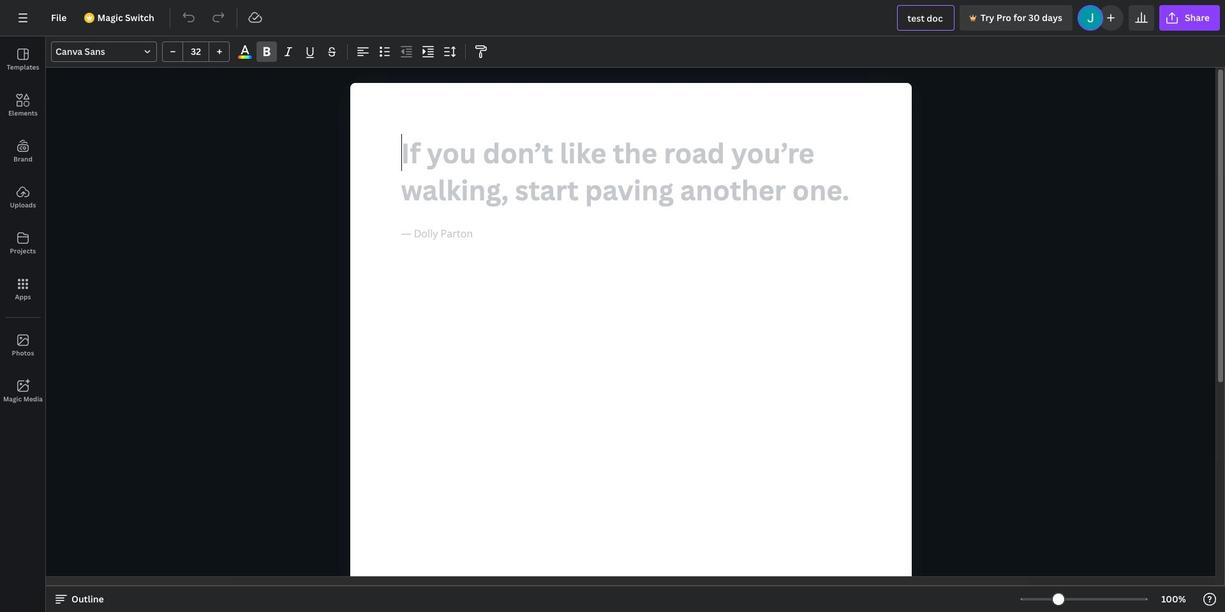 Task type: locate. For each thing, give the bounding box(es) containing it.
Zoom button
[[1154, 589, 1195, 610]]

None text field
[[350, 83, 912, 612]]

side panel tab list
[[0, 36, 46, 414]]

color range image
[[238, 56, 252, 59]]

group
[[162, 41, 230, 62]]

Design title text field
[[898, 5, 955, 31]]



Task type: describe. For each thing, give the bounding box(es) containing it.
– – number field
[[187, 45, 205, 57]]

main menu bar
[[0, 0, 1226, 36]]



Task type: vqa. For each thing, say whether or not it's contained in the screenshot.
1/2 within the put pot on medium heat when hot add a little bit of olive oil to pot add fideo noodles to the pot and cook until brown add some garlic and cook a little longer add water to fill about 2/3 of pot add 1 tablespoon of knorr seasoning to pot and 1/2 can of tomato sauce
no



